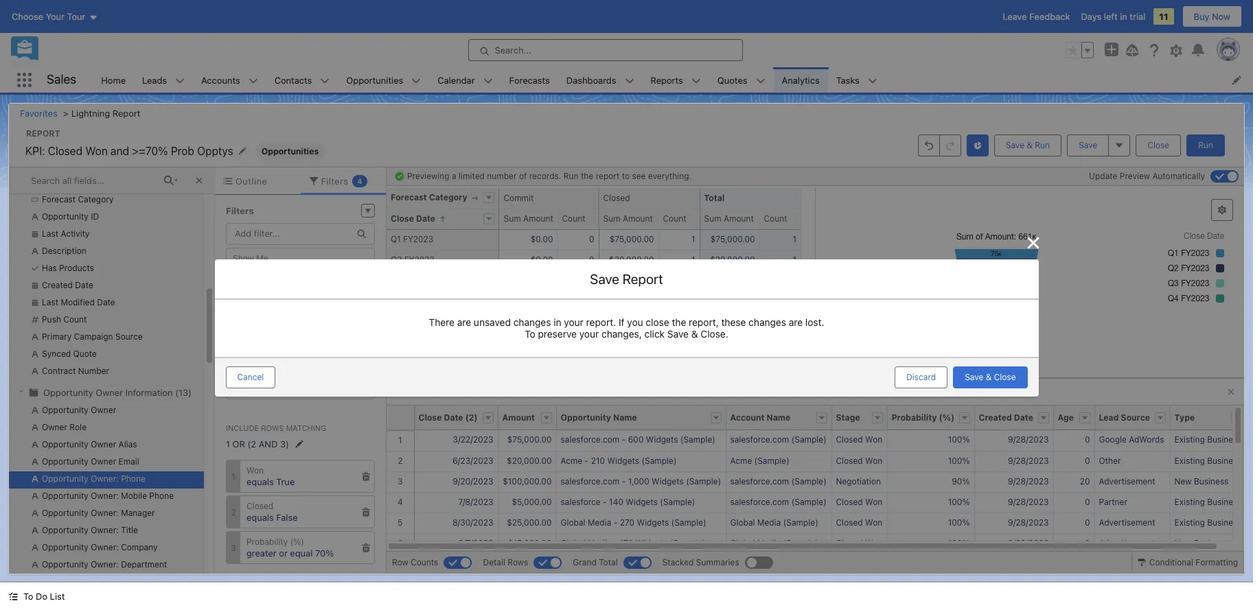Task type: describe. For each thing, give the bounding box(es) containing it.
leave feedback
[[1003, 11, 1070, 22]]

calendar list item
[[429, 67, 501, 93]]

list containing home
[[93, 67, 1253, 93]]

days
[[1081, 11, 1102, 22]]

contacts link
[[266, 67, 320, 93]]

left
[[1104, 11, 1118, 22]]

accounts list item
[[193, 67, 266, 93]]

feedback
[[1029, 11, 1070, 22]]

reports link
[[642, 67, 691, 93]]

forecasts link
[[501, 67, 558, 93]]

11
[[1159, 11, 1168, 22]]

tasks
[[836, 75, 860, 85]]

days left in trial
[[1081, 11, 1146, 22]]

quotes link
[[709, 67, 756, 93]]

contacts list item
[[266, 67, 338, 93]]

leads
[[142, 75, 167, 85]]

leads link
[[134, 67, 175, 93]]

reports
[[651, 75, 683, 85]]

opportunities link
[[338, 67, 412, 93]]

to
[[23, 591, 33, 602]]

do
[[36, 591, 47, 602]]

accounts link
[[193, 67, 248, 93]]

accounts
[[201, 75, 240, 85]]

to do list
[[23, 591, 65, 602]]

home
[[101, 75, 126, 85]]

to do list button
[[0, 583, 73, 610]]



Task type: locate. For each thing, give the bounding box(es) containing it.
buy
[[1194, 11, 1210, 22]]

text default image
[[8, 592, 18, 602]]

calendar
[[438, 75, 475, 85]]

analytics link
[[774, 67, 828, 93]]

tasks list item
[[828, 67, 886, 93]]

buy now button
[[1182, 5, 1242, 27]]

sales
[[47, 72, 76, 87]]

leave
[[1003, 11, 1027, 22]]

in
[[1120, 11, 1127, 22]]

list
[[50, 591, 65, 602]]

opportunities
[[346, 75, 403, 85]]

opportunities list item
[[338, 67, 429, 93]]

forecasts
[[509, 75, 550, 85]]

dashboards
[[566, 75, 616, 85]]

now
[[1212, 11, 1230, 22]]

search... button
[[468, 39, 743, 61]]

search...
[[495, 45, 531, 56]]

leave feedback link
[[1003, 11, 1070, 22]]

dashboards link
[[558, 67, 625, 93]]

buy now
[[1194, 11, 1230, 22]]

quotes
[[717, 75, 747, 85]]

list
[[93, 67, 1253, 93]]

tasks link
[[828, 67, 868, 93]]

trial
[[1130, 11, 1146, 22]]

quotes list item
[[709, 67, 774, 93]]

leads list item
[[134, 67, 193, 93]]

home link
[[93, 67, 134, 93]]

analytics
[[782, 75, 820, 85]]

contacts
[[274, 75, 312, 85]]

dashboards list item
[[558, 67, 642, 93]]

group
[[1065, 42, 1094, 58]]

calendar link
[[429, 67, 483, 93]]

reports list item
[[642, 67, 709, 93]]



Task type: vqa. For each thing, say whether or not it's contained in the screenshot.
Opportunities link
yes



